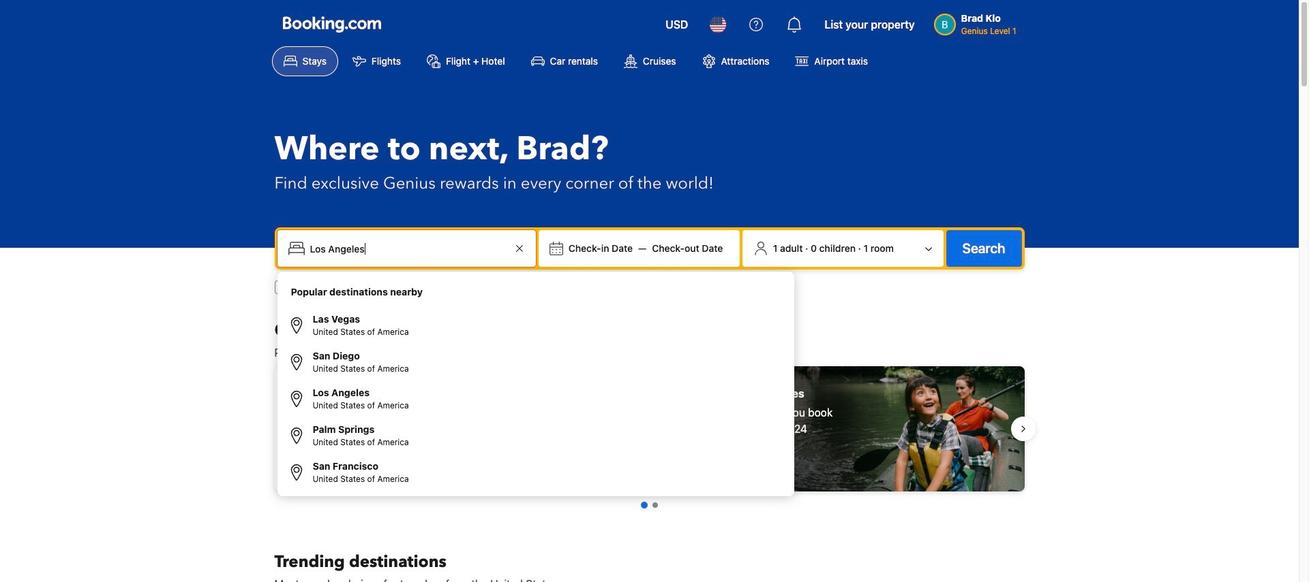 Task type: locate. For each thing, give the bounding box(es) containing it.
progress bar
[[641, 503, 658, 509]]

booking.com image
[[283, 16, 381, 33]]

region
[[264, 361, 1035, 498]]

group
[[283, 308, 789, 492]]

main content
[[264, 320, 1035, 583]]

list box
[[283, 278, 789, 492]]

Where are you going? field
[[304, 237, 511, 261]]



Task type: vqa. For each thing, say whether or not it's contained in the screenshot.
LAS VEGAS, UNITED STATES OF AMERICA image
no



Task type: describe. For each thing, give the bounding box(es) containing it.
a young girl and woman kayak on a river image
[[655, 367, 1024, 492]]

your account menu brad klo genius level 1 element
[[934, 6, 1022, 38]]



